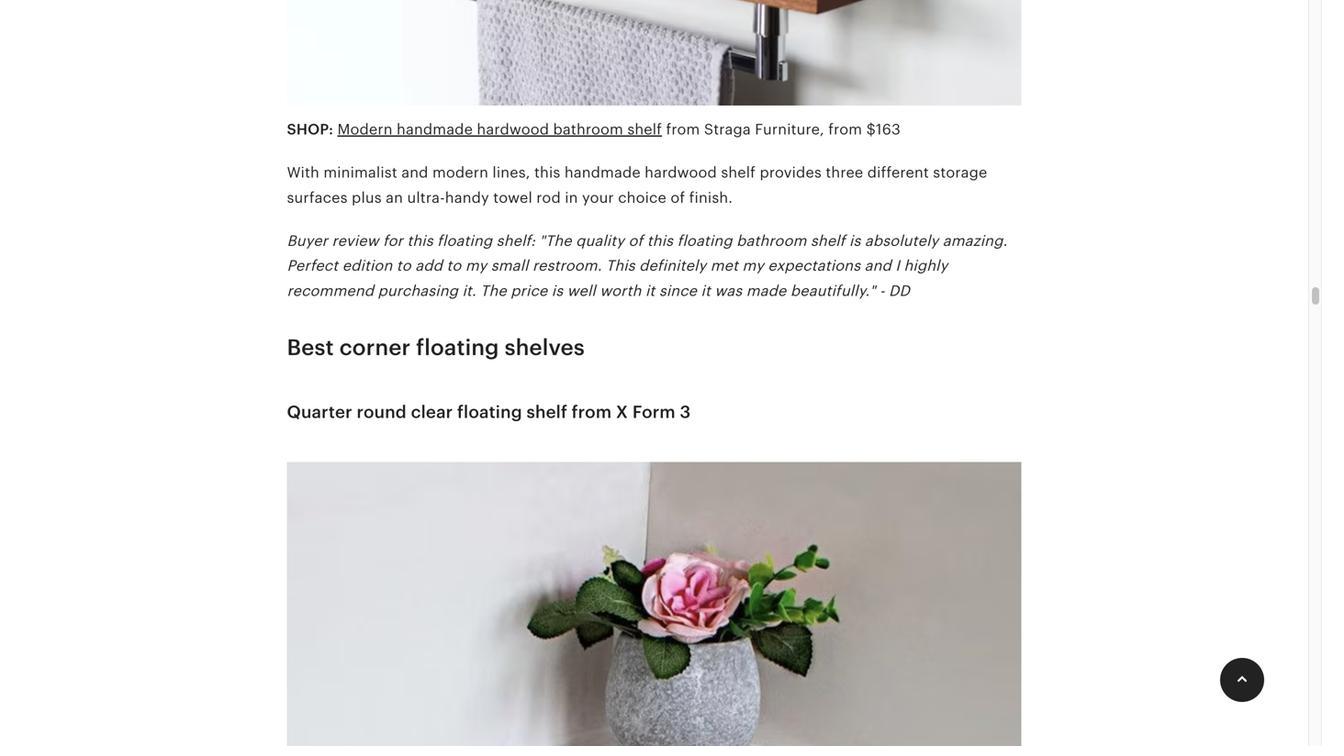 Task type: locate. For each thing, give the bounding box(es) containing it.
1 horizontal spatial this
[[534, 164, 561, 181]]

to left add
[[396, 258, 411, 274]]

to right add
[[447, 258, 461, 274]]

it
[[645, 283, 655, 299], [701, 283, 711, 299]]

1 horizontal spatial is
[[849, 233, 861, 249]]

i
[[896, 258, 900, 274]]

0 vertical spatial hardwood
[[477, 121, 549, 138]]

furniture,
[[755, 121, 824, 138]]

of inside with minimalist and modern lines, this handmade hardwood shelf provides three different storage surfaces plus an ultra-handy towel rod in your choice of finish.
[[671, 189, 685, 206]]

dd
[[889, 283, 910, 299]]

met
[[710, 258, 738, 274]]

modern handmade hardwood bathroom shelf link
[[337, 121, 662, 138]]

absolutely
[[865, 233, 939, 249]]

different
[[867, 164, 929, 181]]

modern
[[337, 121, 393, 138]]

2 it from the left
[[701, 283, 711, 299]]

0 vertical spatial and
[[402, 164, 428, 181]]

choice
[[618, 189, 667, 206]]

shelves
[[505, 335, 585, 360]]

2 horizontal spatial this
[[647, 233, 673, 249]]

1 horizontal spatial it
[[701, 283, 711, 299]]

and up ultra- at the left top
[[402, 164, 428, 181]]

provides
[[760, 164, 822, 181]]

1 horizontal spatial from
[[666, 121, 700, 138]]

it.
[[462, 283, 476, 299]]

and
[[402, 164, 428, 181], [865, 258, 892, 274]]

it left since
[[645, 283, 655, 299]]

my up it.
[[465, 258, 487, 274]]

is left absolutely
[[849, 233, 861, 249]]

for
[[383, 233, 403, 249]]

handmade
[[397, 121, 473, 138], [565, 164, 641, 181]]

0 vertical spatial bathroom
[[553, 121, 623, 138]]

clear acrylic corner shelves from etsy image
[[287, 451, 1022, 747]]

three
[[826, 164, 863, 181]]

bathroom
[[553, 121, 623, 138], [736, 233, 807, 249]]

ultra-
[[407, 189, 445, 206]]

price
[[511, 283, 548, 299]]

1 horizontal spatial bathroom
[[736, 233, 807, 249]]

0 horizontal spatial hardwood
[[477, 121, 549, 138]]

floating right clear
[[457, 403, 522, 422]]

to
[[396, 258, 411, 274], [447, 258, 461, 274]]

this up rod
[[534, 164, 561, 181]]

shelf inside buyer review for this floating shelf: "the quality of this floating bathroom shelf is absolutely amazing. perfect edition to add to my small restroom. this definitely met my expectations and i highly recommend purchasing it. the price is well worth it since it was made beautifully." - dd
[[811, 233, 845, 249]]

handmade up the your
[[565, 164, 641, 181]]

0 vertical spatial of
[[671, 189, 685, 206]]

shop: modern handmade hardwood bathroom shelf from straga furniture, from $163
[[287, 121, 901, 138]]

the
[[480, 283, 507, 299]]

0 horizontal spatial and
[[402, 164, 428, 181]]

was
[[715, 283, 742, 299]]

1 vertical spatial of
[[628, 233, 643, 249]]

hardwood
[[477, 121, 549, 138], [645, 164, 717, 181]]

this up definitely
[[647, 233, 673, 249]]

best corner floating shelves
[[287, 335, 585, 360]]

your
[[582, 189, 614, 206]]

bathroom up the your
[[553, 121, 623, 138]]

1 vertical spatial hardwood
[[645, 164, 717, 181]]

hardwood up finish.
[[645, 164, 717, 181]]

0 horizontal spatial of
[[628, 233, 643, 249]]

amazing.
[[943, 233, 1008, 249]]

from
[[666, 121, 700, 138], [828, 121, 862, 138], [572, 403, 612, 422]]

from left x
[[572, 403, 612, 422]]

floating
[[437, 233, 492, 249], [677, 233, 732, 249], [416, 335, 499, 360], [457, 403, 522, 422]]

modern
[[432, 164, 488, 181]]

of up the this at the top of the page
[[628, 233, 643, 249]]

of left finish.
[[671, 189, 685, 206]]

1 horizontal spatial my
[[742, 258, 764, 274]]

shelf up expectations
[[811, 233, 845, 249]]

hardwood inside with minimalist and modern lines, this handmade hardwood shelf provides three different storage surfaces plus an ultra-handy towel rod in your choice of finish.
[[645, 164, 717, 181]]

0 vertical spatial is
[[849, 233, 861, 249]]

my up made
[[742, 258, 764, 274]]

quarter
[[287, 403, 352, 422]]

my
[[465, 258, 487, 274], [742, 258, 764, 274]]

this
[[606, 258, 635, 274]]

rod
[[537, 189, 561, 206]]

handy
[[445, 189, 489, 206]]

1 vertical spatial handmade
[[565, 164, 641, 181]]

shelf
[[627, 121, 662, 138], [721, 164, 756, 181], [811, 233, 845, 249], [527, 403, 567, 422]]

0 horizontal spatial my
[[465, 258, 487, 274]]

1 horizontal spatial handmade
[[565, 164, 641, 181]]

shelf up finish.
[[721, 164, 756, 181]]

1 horizontal spatial hardwood
[[645, 164, 717, 181]]

0 horizontal spatial it
[[645, 283, 655, 299]]

lines,
[[493, 164, 530, 181]]

1 horizontal spatial and
[[865, 258, 892, 274]]

"the
[[539, 233, 572, 249]]

and inside with minimalist and modern lines, this handmade hardwood shelf provides three different storage surfaces plus an ultra-handy towel rod in your choice of finish.
[[402, 164, 428, 181]]

is left well
[[552, 283, 563, 299]]

well
[[567, 283, 596, 299]]

hardwood up lines, in the left top of the page
[[477, 121, 549, 138]]

2 to from the left
[[447, 258, 461, 274]]

and inside buyer review for this floating shelf: "the quality of this floating bathroom shelf is absolutely amazing. perfect edition to add to my small restroom. this definitely met my expectations and i highly recommend purchasing it. the price is well worth it since it was made beautifully." - dd
[[865, 258, 892, 274]]

surfaces
[[287, 189, 348, 206]]

1 vertical spatial is
[[552, 283, 563, 299]]

bathroom up expectations
[[736, 233, 807, 249]]

of
[[671, 189, 685, 206], [628, 233, 643, 249]]

expectations
[[768, 258, 861, 274]]

and left i
[[865, 258, 892, 274]]

1 it from the left
[[645, 283, 655, 299]]

0 horizontal spatial this
[[407, 233, 433, 249]]

purchasing
[[378, 283, 458, 299]]

0 vertical spatial handmade
[[397, 121, 473, 138]]

this up add
[[407, 233, 433, 249]]

this
[[534, 164, 561, 181], [407, 233, 433, 249], [647, 233, 673, 249]]

recommend
[[287, 283, 374, 299]]

handmade up 'modern'
[[397, 121, 473, 138]]

1 vertical spatial and
[[865, 258, 892, 274]]

is
[[849, 233, 861, 249], [552, 283, 563, 299]]

1 horizontal spatial to
[[447, 258, 461, 274]]

0 horizontal spatial to
[[396, 258, 411, 274]]

floating up 'met'
[[677, 233, 732, 249]]

perfect
[[287, 258, 338, 274]]

1 vertical spatial bathroom
[[736, 233, 807, 249]]

0 horizontal spatial bathroom
[[553, 121, 623, 138]]

from left straga
[[666, 121, 700, 138]]

0 horizontal spatial is
[[552, 283, 563, 299]]

from left $163
[[828, 121, 862, 138]]

form
[[633, 403, 676, 422]]

beautifully."
[[790, 283, 876, 299]]

storage
[[933, 164, 988, 181]]

1 horizontal spatial of
[[671, 189, 685, 206]]

towel
[[493, 189, 532, 206]]

an
[[386, 189, 403, 206]]

it left was
[[701, 283, 711, 299]]

shelf:
[[496, 233, 535, 249]]



Task type: vqa. For each thing, say whether or not it's contained in the screenshot.
second 5-300 Pc Meme Stickers - Internet funny DIY stickers for hydroflask laptop luggage... Waterproof 100% Vinyl image from right
no



Task type: describe. For each thing, give the bounding box(es) containing it.
with
[[287, 164, 319, 181]]

definitely
[[639, 258, 706, 274]]

$163
[[866, 121, 901, 138]]

3
[[680, 403, 691, 422]]

of inside buyer review for this floating shelf: "the quality of this floating bathroom shelf is absolutely amazing. perfect edition to add to my small restroom. this definitely met my expectations and i highly recommend purchasing it. the price is well worth it since it was made beautifully." - dd
[[628, 233, 643, 249]]

best
[[287, 335, 334, 360]]

2 my from the left
[[742, 258, 764, 274]]

floating down the handy
[[437, 233, 492, 249]]

round
[[357, 403, 407, 422]]

floating down it.
[[416, 335, 499, 360]]

-
[[880, 283, 885, 299]]

bathroom inside buyer review for this floating shelf: "the quality of this floating bathroom shelf is absolutely amazing. perfect edition to add to my small restroom. this definitely met my expectations and i highly recommend purchasing it. the price is well worth it since it was made beautifully." - dd
[[736, 233, 807, 249]]

1 my from the left
[[465, 258, 487, 274]]

0 horizontal spatial handmade
[[397, 121, 473, 138]]

clear
[[411, 403, 453, 422]]

straga
[[704, 121, 751, 138]]

highly
[[904, 258, 948, 274]]

since
[[659, 283, 697, 299]]

bathroom floating shelf with towel rod image
[[287, 0, 1022, 117]]

0 horizontal spatial from
[[572, 403, 612, 422]]

finish.
[[689, 189, 733, 206]]

plus
[[352, 189, 382, 206]]

shelf down shelves
[[527, 403, 567, 422]]

restroom.
[[533, 258, 602, 274]]

quarter round clear floating shelf from x form 3
[[287, 403, 691, 422]]

shelf inside with minimalist and modern lines, this handmade hardwood shelf provides three different storage surfaces plus an ultra-handy towel rod in your choice of finish.
[[721, 164, 756, 181]]

small
[[491, 258, 528, 274]]

in
[[565, 189, 578, 206]]

minimalist
[[324, 164, 397, 181]]

review
[[332, 233, 379, 249]]

quality
[[576, 233, 624, 249]]

shelf up with minimalist and modern lines, this handmade hardwood shelf provides three different storage surfaces plus an ultra-handy towel rod in your choice of finish.
[[627, 121, 662, 138]]

edition
[[342, 258, 392, 274]]

this inside with minimalist and modern lines, this handmade hardwood shelf provides three different storage surfaces plus an ultra-handy towel rod in your choice of finish.
[[534, 164, 561, 181]]

1 to from the left
[[396, 258, 411, 274]]

corner
[[339, 335, 411, 360]]

buyer
[[287, 233, 328, 249]]

with minimalist and modern lines, this handmade hardwood shelf provides three different storage surfaces plus an ultra-handy towel rod in your choice of finish.
[[287, 164, 988, 206]]

handmade inside with minimalist and modern lines, this handmade hardwood shelf provides three different storage surfaces plus an ultra-handy towel rod in your choice of finish.
[[565, 164, 641, 181]]

made
[[746, 283, 786, 299]]

x
[[616, 403, 628, 422]]

worth
[[600, 283, 641, 299]]

buyer review for this floating shelf: "the quality of this floating bathroom shelf is absolutely amazing. perfect edition to add to my small restroom. this definitely met my expectations and i highly recommend purchasing it. the price is well worth it since it was made beautifully." - dd
[[287, 233, 1008, 299]]

2 horizontal spatial from
[[828, 121, 862, 138]]

shop:
[[287, 121, 333, 138]]

add
[[415, 258, 443, 274]]



